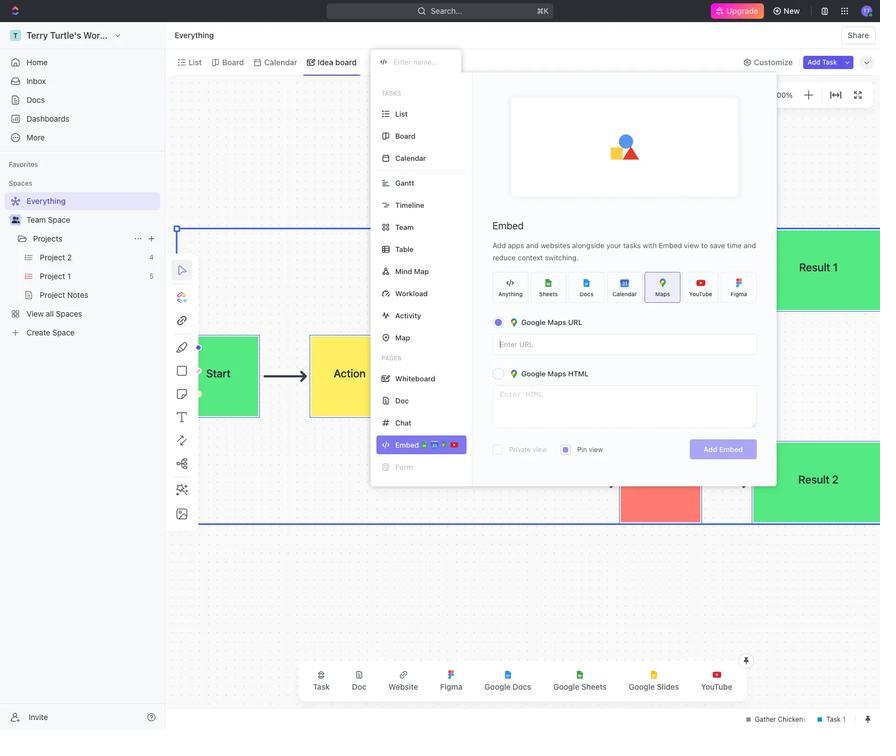 Task type: locate. For each thing, give the bounding box(es) containing it.
view button
[[371, 49, 407, 75]]

google for google maps html
[[522, 370, 546, 378]]

2 vertical spatial add
[[704, 445, 718, 454]]

1 horizontal spatial embed
[[659, 241, 683, 250]]

1 vertical spatial add
[[493, 241, 506, 250]]

1 horizontal spatial team
[[396, 223, 414, 232]]

invite
[[29, 713, 48, 722]]

team space link
[[27, 211, 158, 229]]

1 vertical spatial board
[[396, 131, 416, 140]]

1 vertical spatial docs
[[580, 291, 594, 297]]

0 horizontal spatial view
[[533, 446, 547, 454]]

view
[[685, 241, 700, 250], [533, 446, 547, 454], [589, 446, 604, 454]]

1 horizontal spatial list
[[396, 109, 408, 118]]

google for google docs
[[485, 683, 511, 692]]

0 vertical spatial embed
[[493, 220, 524, 232]]

0 vertical spatial board
[[222, 57, 244, 67]]

apps
[[508, 241, 525, 250]]

embed inside add apps and websites alongside your tasks with embed view to save time and reduce context switching.
[[659, 241, 683, 250]]

0 horizontal spatial docs
[[27, 95, 45, 105]]

private
[[510, 446, 531, 454]]

doc inside doc button
[[352, 683, 367, 692]]

team for team
[[396, 223, 414, 232]]

1 vertical spatial doc
[[352, 683, 367, 692]]

2 and from the left
[[744, 241, 757, 250]]

save
[[711, 241, 726, 250]]

0 horizontal spatial task
[[313, 683, 330, 692]]

youtube down 'to'
[[690, 291, 713, 297]]

board
[[222, 57, 244, 67], [396, 131, 416, 140]]

1 horizontal spatial sheets
[[582, 683, 607, 692]]

calendar down add apps and websites alongside your tasks with embed view to save time and reduce context switching.
[[613, 291, 638, 297]]

embed inside add embed button
[[720, 445, 744, 454]]

maps
[[656, 291, 671, 297], [548, 318, 567, 327], [548, 370, 567, 378]]

favorites button
[[4, 158, 42, 172]]

0 vertical spatial calendar
[[265, 57, 298, 67]]

2 horizontal spatial add
[[808, 58, 821, 66]]

google maps url
[[522, 318, 583, 327]]

to
[[702, 241, 709, 250]]

tree containing team space
[[4, 193, 160, 342]]

0 vertical spatial youtube
[[690, 291, 713, 297]]

docs inside google docs button
[[513, 683, 532, 692]]

0 vertical spatial list
[[189, 57, 202, 67]]

tasks
[[624, 241, 641, 250]]

favorites
[[9, 160, 38, 169]]

task inside button
[[313, 683, 330, 692]]

1 vertical spatial sheets
[[582, 683, 607, 692]]

google
[[522, 318, 546, 327], [522, 370, 546, 378], [485, 683, 511, 692], [554, 683, 580, 692], [629, 683, 655, 692]]

list down tasks
[[396, 109, 408, 118]]

docs
[[27, 95, 45, 105], [580, 291, 594, 297], [513, 683, 532, 692]]

2 horizontal spatial embed
[[720, 445, 744, 454]]

youtube right the slides
[[702, 683, 733, 692]]

1 vertical spatial youtube
[[702, 683, 733, 692]]

calendar left idea
[[265, 57, 298, 67]]

calendar
[[265, 57, 298, 67], [396, 154, 426, 162], [613, 291, 638, 297]]

add inside button
[[704, 445, 718, 454]]

100%
[[774, 91, 793, 99]]

add inside button
[[808, 58, 821, 66]]

⌘k
[[537, 6, 549, 15]]

1 vertical spatial figma
[[441, 683, 463, 692]]

0 vertical spatial add
[[808, 58, 821, 66]]

calendar link
[[262, 55, 298, 70]]

view inside add apps and websites alongside your tasks with embed view to save time and reduce context switching.
[[685, 241, 700, 250]]

team
[[27, 215, 46, 225], [396, 223, 414, 232]]

team inside tree
[[27, 215, 46, 225]]

0 horizontal spatial sheets
[[540, 291, 558, 297]]

pin
[[578, 446, 588, 454]]

youtube
[[690, 291, 713, 297], [702, 683, 733, 692]]

and right "time"
[[744, 241, 757, 250]]

0 vertical spatial doc
[[396, 396, 409, 405]]

share button
[[842, 27, 876, 44]]

google sheets
[[554, 683, 607, 692]]

view left 'to'
[[685, 241, 700, 250]]

google docs button
[[476, 665, 541, 699]]

1 vertical spatial maps
[[548, 318, 567, 327]]

projects
[[33, 234, 62, 243]]

1 horizontal spatial docs
[[513, 683, 532, 692]]

doc
[[396, 396, 409, 405], [352, 683, 367, 692]]

google inside button
[[485, 683, 511, 692]]

add inside add apps and websites alongside your tasks with embed view to save time and reduce context switching.
[[493, 241, 506, 250]]

board down tasks
[[396, 131, 416, 140]]

0 vertical spatial sheets
[[540, 291, 558, 297]]

1 vertical spatial map
[[396, 333, 410, 342]]

list down everything link
[[189, 57, 202, 67]]

1 horizontal spatial calendar
[[396, 154, 426, 162]]

1 horizontal spatial and
[[744, 241, 757, 250]]

view right pin
[[589, 446, 604, 454]]

0 horizontal spatial add
[[493, 241, 506, 250]]

team right user group icon
[[27, 215, 46, 225]]

team for team space
[[27, 215, 46, 225]]

upgrade link
[[712, 3, 764, 19]]

mind
[[396, 267, 413, 276]]

with
[[643, 241, 657, 250]]

view right private
[[533, 446, 547, 454]]

mind map
[[396, 267, 429, 276]]

1 horizontal spatial add
[[704, 445, 718, 454]]

0 horizontal spatial team
[[27, 215, 46, 225]]

0 vertical spatial task
[[823, 58, 838, 66]]

search...
[[431, 6, 463, 15]]

2 horizontal spatial docs
[[580, 291, 594, 297]]

and up context
[[527, 241, 539, 250]]

google inside 'button'
[[629, 683, 655, 692]]

2 vertical spatial maps
[[548, 370, 567, 378]]

pages
[[382, 355, 402, 362]]

url
[[569, 318, 583, 327]]

sheets
[[540, 291, 558, 297], [582, 683, 607, 692]]

map down activity
[[396, 333, 410, 342]]

view button
[[371, 55, 407, 70]]

team space
[[27, 215, 70, 225]]

1 horizontal spatial doc
[[396, 396, 409, 405]]

1 vertical spatial embed
[[659, 241, 683, 250]]

1 horizontal spatial map
[[414, 267, 429, 276]]

0 horizontal spatial doc
[[352, 683, 367, 692]]

map
[[414, 267, 429, 276], [396, 333, 410, 342]]

maps down with
[[656, 291, 671, 297]]

docs inside docs link
[[27, 95, 45, 105]]

1 horizontal spatial figma
[[731, 291, 748, 297]]

idea board
[[318, 57, 357, 67]]

0 horizontal spatial map
[[396, 333, 410, 342]]

2 horizontal spatial view
[[685, 241, 700, 250]]

1 vertical spatial task
[[313, 683, 330, 692]]

dashboards link
[[4, 110, 160, 128]]

doc up chat
[[396, 396, 409, 405]]

view for private view
[[533, 446, 547, 454]]

2 horizontal spatial calendar
[[613, 291, 638, 297]]

0 horizontal spatial and
[[527, 241, 539, 250]]

maps left html
[[548, 370, 567, 378]]

0 horizontal spatial board
[[222, 57, 244, 67]]

task
[[823, 58, 838, 66], [313, 683, 330, 692]]

and
[[527, 241, 539, 250], [744, 241, 757, 250]]

2 vertical spatial embed
[[720, 445, 744, 454]]

board
[[336, 57, 357, 67]]

0 horizontal spatial calendar
[[265, 57, 298, 67]]

0 horizontal spatial list
[[189, 57, 202, 67]]

1 horizontal spatial task
[[823, 58, 838, 66]]

task inside button
[[823, 58, 838, 66]]

inbox
[[27, 76, 46, 86]]

google sheets button
[[545, 665, 616, 699]]

google slides
[[629, 683, 680, 692]]

youtube button
[[693, 665, 742, 699]]

figma down "time"
[[731, 291, 748, 297]]

figma right the website
[[441, 683, 463, 692]]

maps left url
[[548, 318, 567, 327]]

tree
[[4, 193, 160, 342]]

map right mind
[[414, 267, 429, 276]]

board right 'list' link on the top left
[[222, 57, 244, 67]]

add embed button
[[690, 440, 758, 460]]

calendar up gantt
[[396, 154, 426, 162]]

0 vertical spatial docs
[[27, 95, 45, 105]]

team up table
[[396, 223, 414, 232]]

your
[[607, 241, 622, 250]]

2 vertical spatial docs
[[513, 683, 532, 692]]

0 vertical spatial map
[[414, 267, 429, 276]]

list
[[189, 57, 202, 67], [396, 109, 408, 118]]

user group image
[[11, 217, 20, 224]]

1 horizontal spatial view
[[589, 446, 604, 454]]

0 horizontal spatial figma
[[441, 683, 463, 692]]

alongside
[[573, 241, 605, 250]]

docs link
[[4, 91, 160, 109]]

add
[[808, 58, 821, 66], [493, 241, 506, 250], [704, 445, 718, 454]]

doc right task button
[[352, 683, 367, 692]]

tasks
[[382, 90, 402, 97]]

youtube inside button
[[702, 683, 733, 692]]

upgrade
[[727, 6, 759, 15]]

google inside button
[[554, 683, 580, 692]]



Task type: describe. For each thing, give the bounding box(es) containing it.
google for google sheets
[[554, 683, 580, 692]]

timeline
[[396, 201, 425, 209]]

Enter HTML text field
[[494, 386, 757, 428]]

t
[[693, 90, 697, 99]]

google maps html
[[522, 370, 589, 378]]

0 horizontal spatial embed
[[493, 220, 524, 232]]

figma button
[[432, 665, 472, 699]]

html
[[569, 370, 589, 378]]

add for add apps and websites alongside your tasks with embed view to save time and reduce context switching.
[[493, 241, 506, 250]]

maps for url
[[548, 318, 567, 327]]

1 and from the left
[[527, 241, 539, 250]]

google for google maps url
[[522, 318, 546, 327]]

reduce
[[493, 253, 516, 262]]

new
[[784, 6, 801, 15]]

sidebar navigation
[[0, 22, 165, 731]]

time
[[728, 241, 742, 250]]

everything link
[[172, 29, 217, 42]]

Enter name... field
[[393, 57, 453, 67]]

idea board link
[[316, 55, 357, 70]]

1 vertical spatial calendar
[[396, 154, 426, 162]]

dashboards
[[27, 114, 70, 123]]

add task button
[[804, 56, 842, 69]]

new button
[[769, 2, 807, 20]]

view for pin view
[[589, 446, 604, 454]]

1 vertical spatial list
[[396, 109, 408, 118]]

inbox link
[[4, 72, 160, 90]]

idea
[[318, 57, 334, 67]]

customize
[[755, 57, 794, 67]]

add for add embed
[[704, 445, 718, 454]]

google slides button
[[621, 665, 689, 699]]

gantt
[[396, 178, 415, 187]]

websites
[[541, 241, 571, 250]]

tree inside 'sidebar' navigation
[[4, 193, 160, 342]]

website
[[389, 683, 419, 692]]

private view
[[510, 446, 547, 454]]

spaces
[[9, 179, 32, 188]]

Enter URL text field
[[494, 335, 757, 355]]

space
[[48, 215, 70, 225]]

context
[[518, 253, 543, 262]]

add embed
[[704, 445, 744, 454]]

share
[[849, 30, 870, 40]]

customize button
[[740, 55, 797, 70]]

google docs
[[485, 683, 532, 692]]

100% button
[[772, 88, 796, 102]]

task button
[[304, 665, 339, 699]]

whiteboard
[[396, 374, 436, 383]]

sheets inside button
[[582, 683, 607, 692]]

0 vertical spatial maps
[[656, 291, 671, 297]]

list link
[[186, 55, 202, 70]]

table
[[396, 245, 414, 254]]

website button
[[380, 665, 427, 699]]

slides
[[657, 683, 680, 692]]

google for google slides
[[629, 683, 655, 692]]

1 horizontal spatial board
[[396, 131, 416, 140]]

home link
[[4, 54, 160, 71]]

everything
[[175, 30, 214, 40]]

view
[[385, 57, 403, 67]]

workload
[[396, 289, 428, 298]]

projects link
[[33, 230, 129, 248]]

2 vertical spatial calendar
[[613, 291, 638, 297]]

anything
[[499, 291, 523, 297]]

add apps and websites alongside your tasks with embed view to save time and reduce context switching.
[[493, 241, 757, 262]]

0 vertical spatial figma
[[731, 291, 748, 297]]

doc button
[[343, 665, 376, 699]]

form
[[396, 463, 413, 472]]

figma inside figma button
[[441, 683, 463, 692]]

activity
[[396, 311, 422, 320]]

switching.
[[545, 253, 579, 262]]

maps for html
[[548, 370, 567, 378]]

board link
[[220, 55, 244, 70]]

add task
[[808, 58, 838, 66]]

home
[[27, 58, 48, 67]]

pin view
[[578, 446, 604, 454]]

add for add task
[[808, 58, 821, 66]]

chat
[[396, 419, 412, 427]]



Task type: vqa. For each thing, say whether or not it's contained in the screenshot.
the Google Docs button
yes



